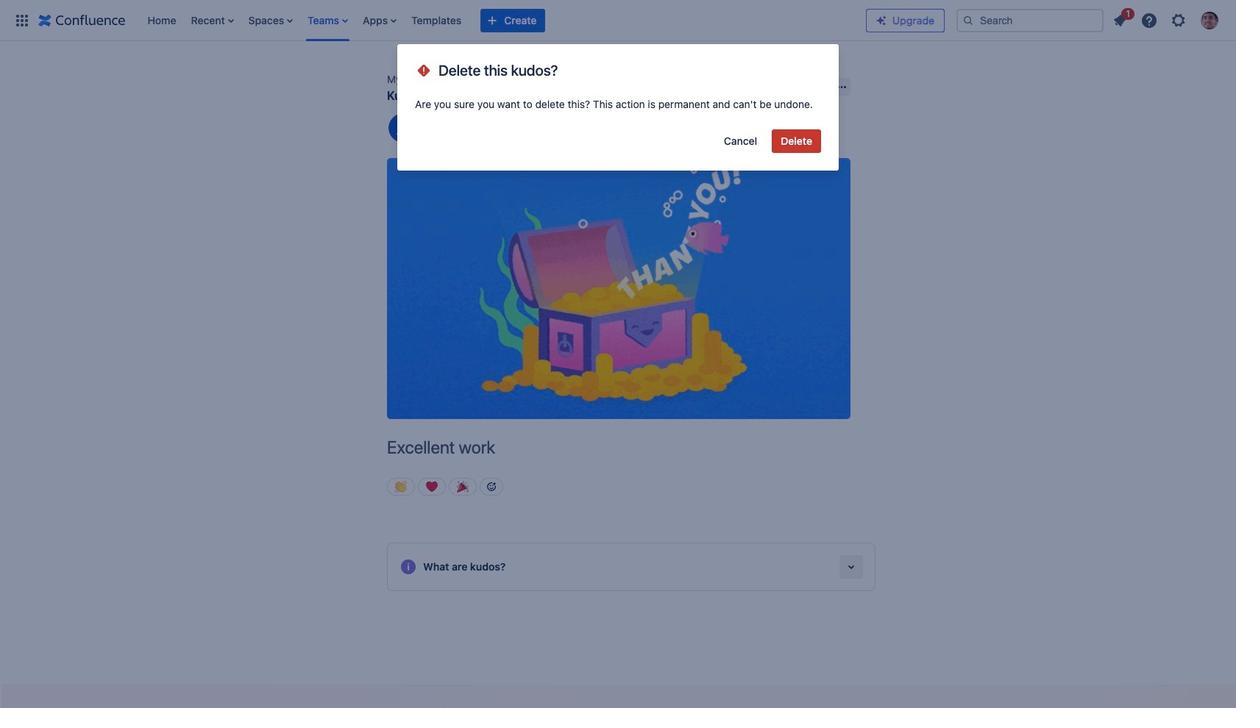 Task type: locate. For each thing, give the bounding box(es) containing it.
banner
[[0, 0, 1236, 41]]

:tada: image
[[457, 481, 469, 493], [457, 481, 469, 493]]

list item
[[187, 0, 238, 41], [303, 0, 352, 41], [1107, 6, 1135, 32]]

global element
[[9, 0, 866, 41]]

2 horizontal spatial list item
[[1107, 6, 1135, 32]]

search image
[[962, 14, 974, 26]]

list
[[140, 0, 866, 41], [1107, 6, 1227, 33]]

0 horizontal spatial list item
[[187, 0, 238, 41]]

:heart: image
[[426, 481, 438, 493]]

:clap: image
[[395, 481, 407, 493]]

ruby anderson image
[[453, 113, 483, 143]]

danger image
[[415, 62, 433, 79]]

settings icon image
[[1170, 11, 1187, 29]]

None search field
[[956, 8, 1104, 32]]

click to expand image
[[842, 558, 860, 576]]

dialog
[[397, 44, 839, 171]]

:clap: image
[[395, 481, 407, 493]]

1 horizontal spatial list
[[1107, 6, 1227, 33]]

premium image
[[876, 14, 887, 26]]

confluence image
[[38, 11, 125, 29], [38, 11, 125, 29]]



Task type: vqa. For each thing, say whether or not it's contained in the screenshot.
Inflatable-
no



Task type: describe. For each thing, give the bounding box(es) containing it.
:heart: image
[[426, 481, 438, 493]]

jacob simon image
[[388, 113, 418, 143]]

what are kudos? image
[[400, 558, 417, 576]]

luigibowers16 image
[[486, 113, 515, 143]]

1 horizontal spatial list item
[[303, 0, 352, 41]]

list item inside list
[[1107, 6, 1135, 32]]

james peterson image
[[421, 113, 450, 143]]

Search field
[[956, 8, 1104, 32]]

0 horizontal spatial list
[[140, 0, 866, 41]]



